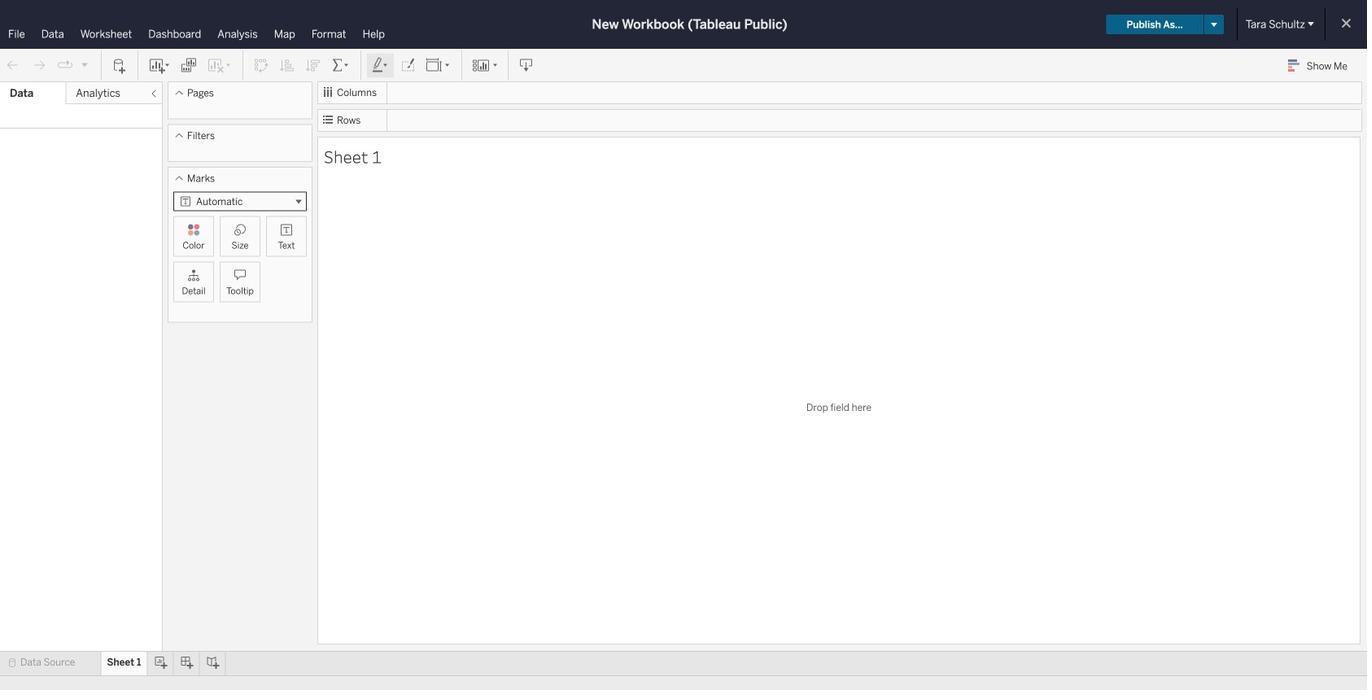 Task type: locate. For each thing, give the bounding box(es) containing it.
new data source image
[[112, 57, 128, 74]]

sort descending image
[[305, 57, 322, 74]]

1 horizontal spatial replay animation image
[[80, 60, 90, 69]]

duplicate image
[[181, 57, 197, 74]]

totals image
[[331, 57, 351, 74]]

undo image
[[5, 57, 21, 74]]

replay animation image left new data source icon in the top left of the page
[[80, 60, 90, 69]]

swap rows and columns image
[[253, 57, 269, 74]]

replay animation image right redo icon
[[57, 57, 73, 73]]

redo image
[[31, 57, 47, 74]]

fit image
[[426, 57, 452, 74]]

replay animation image
[[57, 57, 73, 73], [80, 60, 90, 69]]

sort ascending image
[[279, 57, 295, 74]]



Task type: describe. For each thing, give the bounding box(es) containing it.
new worksheet image
[[148, 57, 171, 74]]

format workbook image
[[400, 57, 416, 74]]

clear sheet image
[[207, 57, 233, 74]]

collapse image
[[149, 89, 159, 98]]

download image
[[518, 57, 535, 74]]

close image
[[1241, 47, 1257, 63]]

highlight image
[[371, 57, 390, 74]]

show/hide cards image
[[472, 57, 498, 74]]

0 horizontal spatial replay animation image
[[57, 57, 73, 73]]



Task type: vqa. For each thing, say whether or not it's contained in the screenshot.
the middle 2014-
no



